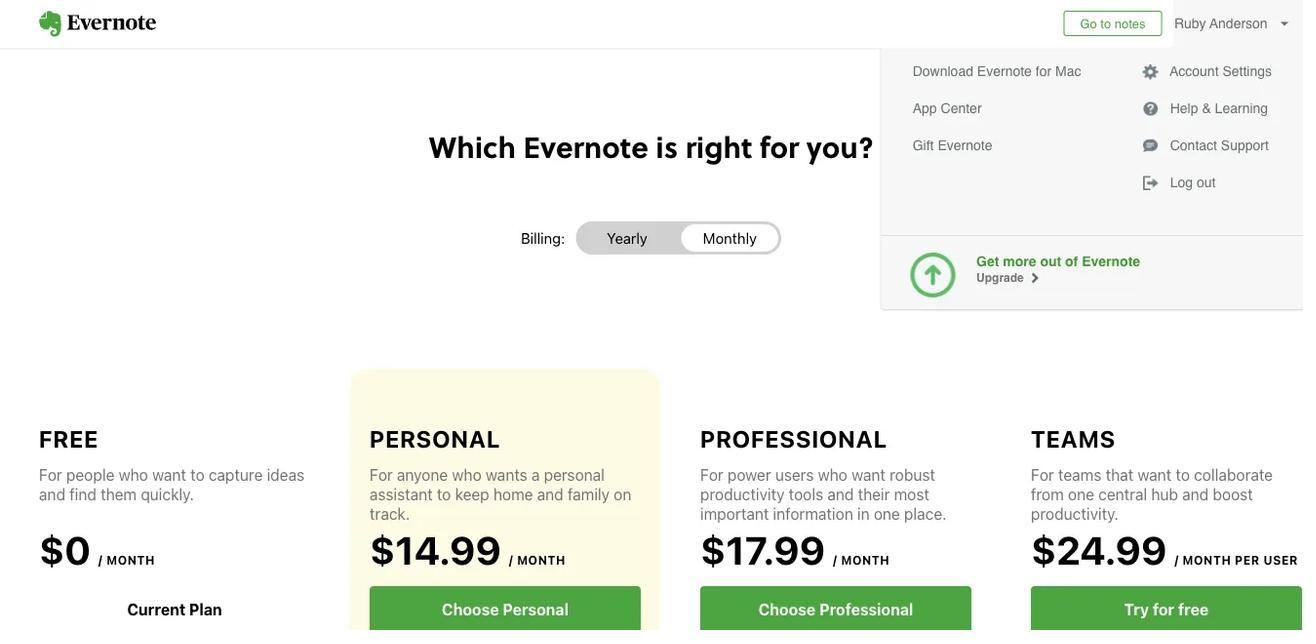 Task type: vqa. For each thing, say whether or not it's contained in the screenshot.
who related to PERSONAL
yes



Task type: locate. For each thing, give the bounding box(es) containing it.
3 who from the left
[[818, 466, 848, 484]]

month inside $14.99 / month
[[517, 553, 566, 567]]

month up personal
[[517, 553, 566, 567]]

for up from
[[1031, 466, 1055, 484]]

one down the "teams"
[[1068, 485, 1095, 504]]

0 vertical spatial for
[[1036, 63, 1052, 79]]

for up productivity
[[701, 466, 724, 484]]

1 horizontal spatial out
[[1197, 175, 1216, 190]]

/ inside the $0 / month
[[98, 553, 103, 567]]

0 vertical spatial one
[[1068, 485, 1095, 504]]

3 / from the left
[[833, 553, 838, 567]]

teams
[[1059, 466, 1102, 484]]

keep
[[455, 485, 490, 504]]

center
[[941, 101, 982, 116]]

to left keep
[[437, 485, 451, 504]]

for teams that want to collaborate from one central hub and boost productivity.
[[1031, 466, 1274, 524]]

productivity.
[[1031, 505, 1119, 524]]

/ inside $24.99 / month per user
[[1175, 553, 1180, 567]]

and left find
[[39, 485, 65, 504]]

/ for $14.99
[[509, 553, 514, 567]]

1 vertical spatial out
[[1041, 254, 1062, 269]]

of
[[1066, 254, 1079, 269]]

who up keep
[[452, 466, 482, 484]]

choose inside the choose personal "button"
[[442, 601, 499, 619]]

settings
[[1223, 63, 1272, 79]]

that
[[1106, 466, 1134, 484]]

for
[[1036, 63, 1052, 79], [760, 125, 799, 167], [1153, 601, 1175, 619]]

1 horizontal spatial one
[[1068, 485, 1095, 504]]

2 horizontal spatial want
[[1138, 466, 1172, 484]]

2 vertical spatial for
[[1153, 601, 1175, 619]]

and
[[39, 485, 65, 504], [537, 485, 564, 504], [828, 485, 854, 504], [1183, 485, 1209, 504]]

evernote for download
[[978, 63, 1032, 79]]

support
[[1222, 138, 1269, 153]]

go to notes link
[[1064, 11, 1163, 36]]

want inside for people who want to capture ideas and find them quickly.
[[152, 466, 186, 484]]

for for personal
[[370, 466, 393, 484]]

choose personal
[[442, 601, 569, 619]]

0 horizontal spatial one
[[874, 505, 901, 524]]

for inside button
[[1153, 601, 1175, 619]]

quickly.
[[141, 485, 194, 504]]

1 and from the left
[[39, 485, 65, 504]]

evernote right of in the right of the page
[[1082, 254, 1141, 269]]

1 horizontal spatial want
[[852, 466, 886, 484]]

help
[[1171, 101, 1199, 116]]

month inside $17.99 / month
[[842, 553, 890, 567]]

/ inside $17.99 / month
[[833, 553, 838, 567]]

account settings
[[1167, 63, 1272, 79]]

try for free
[[1125, 601, 1209, 619]]

month down in
[[842, 553, 890, 567]]

anderson
[[1210, 16, 1268, 31]]

1 horizontal spatial who
[[452, 466, 482, 484]]

month inside the $0 / month
[[107, 553, 155, 567]]

2 horizontal spatial for
[[1153, 601, 1175, 619]]

want inside for teams that want to collaborate from one central hub and boost productivity.
[[1138, 466, 1172, 484]]

yearly
[[607, 230, 648, 247]]

2 / from the left
[[509, 553, 514, 567]]

professional
[[701, 425, 888, 453]]

who up tools
[[818, 466, 848, 484]]

4 and from the left
[[1183, 485, 1209, 504]]

month for $14.99
[[517, 553, 566, 567]]

free
[[39, 425, 99, 453]]

for left mac at the top right of page
[[1036, 63, 1052, 79]]

1 vertical spatial for
[[760, 125, 799, 167]]

2 for from the left
[[370, 466, 393, 484]]

robust
[[890, 466, 936, 484]]

current plan button
[[39, 586, 310, 630]]

people
[[66, 466, 115, 484]]

out right the log
[[1197, 175, 1216, 190]]

right
[[686, 125, 753, 167]]

to inside for anyone who wants a personal assistant to keep home and family on track.
[[437, 485, 451, 504]]

for inside for anyone who wants a personal assistant to keep home and family on track.
[[370, 466, 393, 484]]

who up them
[[119, 466, 148, 484]]

which
[[429, 125, 516, 167]]

want up quickly.
[[152, 466, 186, 484]]

track.
[[370, 505, 410, 524]]

log out link
[[1135, 169, 1280, 196]]

to up hub
[[1176, 466, 1190, 484]]

to up quickly.
[[190, 466, 205, 484]]

3 month from the left
[[842, 553, 890, 567]]

/ inside $14.99 / month
[[509, 553, 514, 567]]

one right in
[[874, 505, 901, 524]]

$17.99 / month
[[701, 527, 890, 573]]

0 horizontal spatial who
[[119, 466, 148, 484]]

2 who from the left
[[452, 466, 482, 484]]

upgrade link
[[977, 271, 1048, 285]]

for power users who want robust productivity tools and their most important information in one place.
[[701, 466, 947, 524]]

for
[[39, 466, 62, 484], [370, 466, 393, 484], [701, 466, 724, 484], [1031, 466, 1055, 484]]

0 horizontal spatial choose
[[442, 601, 499, 619]]

for up assistant
[[370, 466, 393, 484]]

evernote down center
[[938, 138, 993, 153]]

who inside for anyone who wants a personal assistant to keep home and family on track.
[[452, 466, 482, 484]]

learning
[[1215, 101, 1269, 116]]

want up their
[[852, 466, 886, 484]]

0 horizontal spatial want
[[152, 466, 186, 484]]

$24.99
[[1031, 527, 1167, 573]]

and inside for anyone who wants a personal assistant to keep home and family on track.
[[537, 485, 564, 504]]

to right 'go'
[[1101, 16, 1112, 31]]

2 choose from the left
[[759, 601, 816, 619]]

/ up the choose personal "button"
[[509, 553, 514, 567]]

information
[[773, 505, 854, 524]]

for inside for people who want to capture ideas and find them quickly.
[[39, 466, 62, 484]]

/ right $0
[[98, 553, 103, 567]]

contact
[[1171, 138, 1218, 153]]

out
[[1197, 175, 1216, 190], [1041, 254, 1062, 269]]

1 for from the left
[[39, 466, 62, 484]]

evernote left "is" in the top right of the page
[[524, 125, 649, 167]]

for inside for teams that want to collaborate from one central hub and boost productivity.
[[1031, 466, 1055, 484]]

teams
[[1031, 425, 1116, 453]]

want up hub
[[1138, 466, 1172, 484]]

users
[[776, 466, 814, 484]]

wants
[[486, 466, 528, 484]]

and inside for power users who want robust productivity tools and their most important information in one place.
[[828, 485, 854, 504]]

account
[[1170, 63, 1219, 79]]

for right 'right' at the top
[[760, 125, 799, 167]]

/
[[98, 553, 103, 567], [509, 553, 514, 567], [833, 553, 838, 567], [1175, 553, 1180, 567]]

1 / from the left
[[98, 553, 103, 567]]

1 horizontal spatial for
[[1036, 63, 1052, 79]]

0 horizontal spatial out
[[1041, 254, 1062, 269]]

month up current
[[107, 553, 155, 567]]

choose down $17.99 / month
[[759, 601, 816, 619]]

1 vertical spatial one
[[874, 505, 901, 524]]

want for free
[[152, 466, 186, 484]]

1 who from the left
[[119, 466, 148, 484]]

/ up try for free button
[[1175, 553, 1180, 567]]

2 month from the left
[[517, 553, 566, 567]]

power
[[728, 466, 771, 484]]

4 for from the left
[[1031, 466, 1055, 484]]

for for teams
[[1031, 466, 1055, 484]]

3 and from the left
[[828, 485, 854, 504]]

choose inside choose professional button
[[759, 601, 816, 619]]

want inside for power users who want robust productivity tools and their most important information in one place.
[[852, 466, 886, 484]]

1 want from the left
[[152, 466, 186, 484]]

notes
[[1115, 16, 1146, 31]]

out left of in the right of the page
[[1041, 254, 1062, 269]]

4 month from the left
[[1183, 553, 1232, 567]]

choose down $14.99 / month at the bottom left
[[442, 601, 499, 619]]

evernote
[[978, 63, 1032, 79], [524, 125, 649, 167], [938, 138, 993, 153], [1082, 254, 1141, 269]]

assistant
[[370, 485, 433, 504]]

them
[[101, 485, 137, 504]]

choose
[[442, 601, 499, 619], [759, 601, 816, 619]]

evernote for which
[[524, 125, 649, 167]]

current plan
[[127, 601, 222, 619]]

to
[[1101, 16, 1112, 31], [190, 466, 205, 484], [1176, 466, 1190, 484], [437, 485, 451, 504]]

a
[[532, 466, 540, 484]]

/ for $0
[[98, 553, 103, 567]]

month left per
[[1183, 553, 1232, 567]]

0 horizontal spatial for
[[760, 125, 799, 167]]

for left people
[[39, 466, 62, 484]]

who inside for people who want to capture ideas and find them quickly.
[[119, 466, 148, 484]]

/ up choose professional button
[[833, 553, 838, 567]]

who
[[119, 466, 148, 484], [452, 466, 482, 484], [818, 466, 848, 484]]

ruby anderson
[[1175, 16, 1268, 31]]

1 choose from the left
[[442, 601, 499, 619]]

for right try at right
[[1153, 601, 1175, 619]]

0 vertical spatial out
[[1197, 175, 1216, 190]]

4 / from the left
[[1175, 553, 1180, 567]]

2 horizontal spatial who
[[818, 466, 848, 484]]

help & learning
[[1167, 101, 1269, 116]]

1 month from the left
[[107, 553, 155, 567]]

family
[[568, 485, 610, 504]]

plan
[[189, 601, 222, 619]]

for people who want to capture ideas and find them quickly.
[[39, 466, 305, 504]]

one
[[1068, 485, 1095, 504], [874, 505, 901, 524]]

per
[[1236, 553, 1261, 567]]

1 horizontal spatial choose
[[759, 601, 816, 619]]

who for free
[[119, 466, 148, 484]]

important
[[701, 505, 769, 524]]

and down the a
[[537, 485, 564, 504]]

2 and from the left
[[537, 485, 564, 504]]

3 for from the left
[[701, 466, 724, 484]]

month inside $24.99 / month per user
[[1183, 553, 1232, 567]]

their
[[858, 485, 890, 504]]

evernote up app center 'link'
[[978, 63, 1032, 79]]

and left their
[[828, 485, 854, 504]]

to inside for teams that want to collaborate from one central hub and boost productivity.
[[1176, 466, 1190, 484]]

2 want from the left
[[852, 466, 886, 484]]

collaborate
[[1195, 466, 1274, 484]]

$24.99 / month per user
[[1031, 527, 1299, 573]]

want for teams
[[1138, 466, 1172, 484]]

and right hub
[[1183, 485, 1209, 504]]

for inside for power users who want robust productivity tools and their most important information in one place.
[[701, 466, 724, 484]]

boost
[[1213, 485, 1254, 504]]

$0
[[39, 527, 91, 573]]

3 want from the left
[[1138, 466, 1172, 484]]



Task type: describe. For each thing, give the bounding box(es) containing it.
in
[[858, 505, 870, 524]]

choose professional button
[[701, 586, 972, 630]]

$14.99
[[370, 527, 501, 573]]

app
[[913, 101, 937, 116]]

month for $0
[[107, 553, 155, 567]]

for for free
[[39, 466, 62, 484]]

place.
[[905, 505, 947, 524]]

choose for choose professional
[[759, 601, 816, 619]]

help & learning link
[[1135, 95, 1280, 122]]

who for personal
[[452, 466, 482, 484]]

for anyone who wants a personal assistant to keep home and family on track.
[[370, 466, 632, 524]]

home
[[494, 485, 533, 504]]

to inside for people who want to capture ideas and find them quickly.
[[190, 466, 205, 484]]

personal
[[503, 601, 569, 619]]

monthly
[[703, 230, 757, 247]]

evernote link
[[20, 0, 176, 48]]

you?
[[807, 125, 874, 167]]

$14.99 / month
[[370, 527, 566, 573]]

log
[[1171, 175, 1193, 190]]

app center
[[913, 101, 982, 116]]

which evernote is right for you?
[[429, 125, 874, 167]]

one inside for teams that want to collaborate from one central hub and boost productivity.
[[1068, 485, 1095, 504]]

go
[[1081, 16, 1098, 31]]

ideas
[[267, 466, 305, 484]]

evernote for gift
[[938, 138, 993, 153]]

choose for choose personal
[[442, 601, 499, 619]]

download
[[913, 63, 974, 79]]

one inside for power users who want robust productivity tools and their most important information in one place.
[[874, 505, 901, 524]]

for for professional
[[701, 466, 724, 484]]

/ for $24.99
[[1175, 553, 1180, 567]]

go to notes
[[1081, 16, 1146, 31]]

personal
[[544, 466, 605, 484]]

/ for $17.99
[[833, 553, 838, 567]]

month for $17.99
[[842, 553, 890, 567]]

more
[[1003, 254, 1037, 269]]

download evernote for mac link
[[905, 58, 1089, 85]]

upgrade
[[977, 271, 1028, 285]]

try
[[1125, 601, 1150, 619]]

hub
[[1152, 485, 1179, 504]]

mac
[[1056, 63, 1082, 79]]

choose professional
[[759, 601, 914, 619]]

account settings link
[[1135, 58, 1280, 85]]

to inside go to notes link
[[1101, 16, 1112, 31]]

productivity
[[701, 485, 785, 504]]

$0 / month
[[39, 527, 155, 573]]

most
[[894, 485, 930, 504]]

app center link
[[905, 95, 1089, 122]]

get
[[977, 254, 1000, 269]]

gift
[[913, 138, 934, 153]]

personal
[[370, 425, 501, 453]]

log out
[[1167, 175, 1216, 190]]

ruby
[[1175, 16, 1207, 31]]

contact support link
[[1135, 132, 1280, 159]]

month for $24.99
[[1183, 553, 1232, 567]]

central
[[1099, 485, 1148, 504]]

is
[[656, 125, 678, 167]]

and inside for teams that want to collaborate from one central hub and boost productivity.
[[1183, 485, 1209, 504]]

gift evernote
[[913, 138, 993, 153]]

billing:
[[521, 230, 565, 247]]

professional
[[820, 601, 914, 619]]

capture
[[209, 466, 263, 484]]

who inside for power users who want robust productivity tools and their most important information in one place.
[[818, 466, 848, 484]]

current
[[127, 601, 186, 619]]

gift evernote link
[[905, 132, 1089, 159]]

&
[[1203, 101, 1212, 116]]

on
[[614, 485, 632, 504]]

evernote image
[[20, 11, 176, 37]]

and inside for people who want to capture ideas and find them quickly.
[[39, 485, 65, 504]]

contact support
[[1167, 138, 1269, 153]]

download evernote for mac
[[913, 63, 1082, 79]]

get more out of evernote
[[977, 254, 1141, 269]]

tools
[[789, 485, 824, 504]]

find
[[70, 485, 97, 504]]

from
[[1031, 485, 1064, 504]]

free
[[1179, 601, 1209, 619]]



